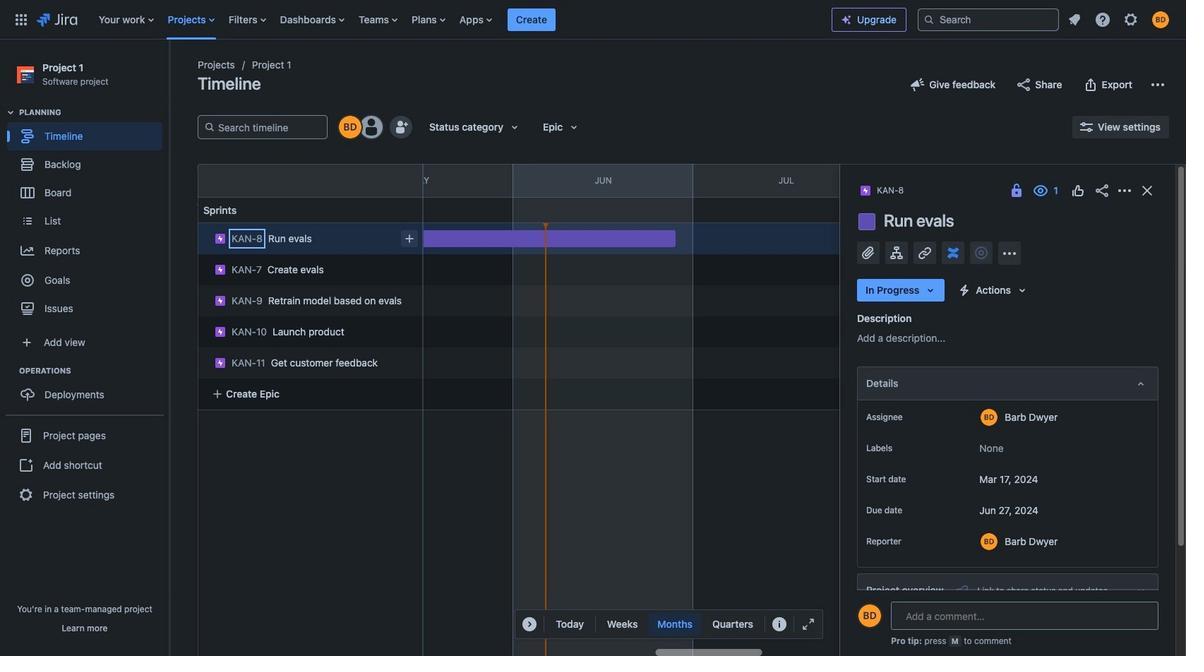 Task type: describe. For each thing, give the bounding box(es) containing it.
search image
[[924, 14, 935, 25]]

legend image
[[771, 616, 788, 633]]

row header inside timeline grid
[[198, 164, 424, 198]]

timeline grid
[[57, 164, 1186, 656]]

2 column header from the left
[[880, 165, 1066, 197]]

export icon image
[[1082, 76, 1099, 93]]

help image
[[1095, 11, 1111, 28]]

add a child issue image
[[888, 244, 905, 261]]

notifications image
[[1066, 11, 1083, 28]]

timeline view to show as group
[[599, 613, 762, 636]]

0 horizontal spatial list
[[92, 0, 832, 39]]

sidebar navigation image
[[154, 56, 185, 85]]

actions image
[[1116, 182, 1133, 199]]

project overview element
[[857, 573, 1159, 607]]

vote options: no one has voted for this issue yet. image
[[1070, 182, 1087, 199]]

group for planning image
[[7, 107, 169, 327]]

1 horizontal spatial list
[[1062, 7, 1178, 32]]

planning image
[[2, 104, 19, 121]]

2 vertical spatial group
[[6, 415, 164, 515]]

your profile and settings image
[[1152, 11, 1169, 28]]

enter full screen image
[[800, 616, 817, 633]]

details element
[[857, 366, 1159, 400]]

close image
[[1139, 182, 1156, 199]]



Task type: vqa. For each thing, say whether or not it's contained in the screenshot.
"tab list"
no



Task type: locate. For each thing, give the bounding box(es) containing it.
list item
[[508, 0, 556, 39]]

sidebar element
[[0, 40, 169, 656]]

0 vertical spatial heading
[[19, 107, 169, 118]]

row header
[[198, 164, 424, 198]]

0 horizontal spatial column header
[[147, 165, 327, 197]]

create child issue image
[[401, 230, 418, 247]]

jira image
[[37, 11, 77, 28], [37, 11, 77, 28]]

1 column header from the left
[[147, 165, 327, 197]]

operations image
[[2, 362, 19, 379]]

group for the "operations" icon at left bottom
[[7, 365, 169, 413]]

0 vertical spatial group
[[7, 107, 169, 327]]

attach image
[[860, 244, 877, 261]]

column header
[[147, 165, 327, 197], [880, 165, 1066, 197]]

cell
[[198, 223, 424, 254], [192, 250, 425, 285], [192, 281, 425, 316], [192, 312, 425, 347], [192, 343, 425, 378]]

2 heading from the top
[[19, 365, 169, 377]]

Search field
[[918, 8, 1059, 31]]

1 vertical spatial group
[[7, 365, 169, 413]]

add people image
[[393, 119, 410, 136]]

heading for group related to the "operations" icon at left bottom
[[19, 365, 169, 377]]

Search timeline text field
[[215, 116, 321, 138]]

heading
[[19, 107, 169, 118], [19, 365, 169, 377]]

Add a comment… field
[[891, 602, 1159, 630]]

appswitcher icon image
[[13, 11, 30, 28]]

None search field
[[918, 8, 1059, 31]]

link goals image
[[973, 244, 990, 261]]

banner
[[0, 0, 1186, 40]]

1 heading from the top
[[19, 107, 169, 118]]

primary element
[[8, 0, 832, 39]]

copy link to issue image
[[901, 184, 913, 196]]

goal image
[[21, 274, 34, 287]]

epic image
[[860, 185, 871, 196], [215, 233, 226, 244], [215, 264, 226, 275], [215, 295, 226, 306], [215, 326, 226, 338], [215, 357, 226, 369]]

settings image
[[1123, 11, 1140, 28]]

group
[[7, 107, 169, 327], [7, 365, 169, 413], [6, 415, 164, 515]]

1 horizontal spatial column header
[[880, 165, 1066, 197]]

list
[[92, 0, 832, 39], [1062, 7, 1178, 32]]

1 vertical spatial heading
[[19, 365, 169, 377]]

heading for group for planning image
[[19, 107, 169, 118]]



